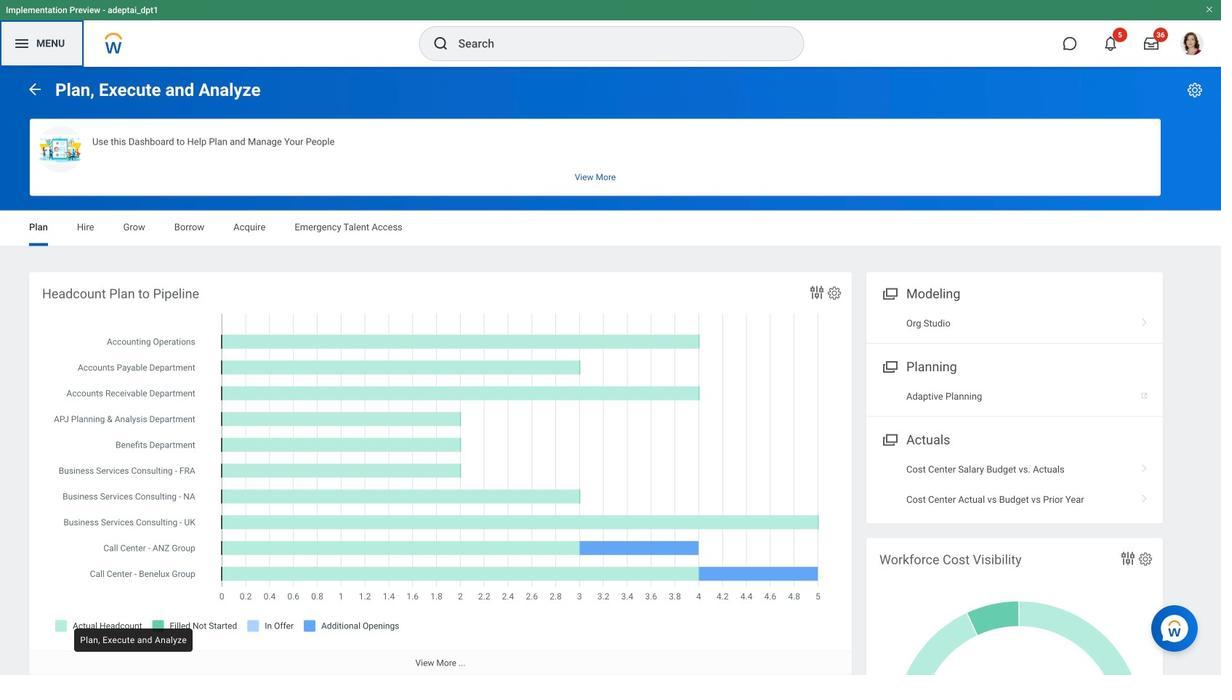 Task type: describe. For each thing, give the bounding box(es) containing it.
configure this page image
[[1186, 81, 1204, 99]]

ext link image
[[1140, 386, 1154, 401]]

2 chevron right image from the top
[[1135, 489, 1154, 504]]

inbox large image
[[1144, 36, 1159, 51]]

chevron right image
[[1135, 313, 1154, 328]]

previous page image
[[26, 80, 44, 98]]

close environment banner image
[[1205, 5, 1214, 14]]

justify image
[[13, 35, 31, 52]]

menu group image
[[879, 356, 899, 376]]

configure and view chart data image
[[1119, 550, 1137, 567]]



Task type: locate. For each thing, give the bounding box(es) containing it.
tab list
[[15, 211, 1207, 246]]

chevron right image
[[1135, 459, 1154, 474], [1135, 489, 1154, 504]]

profile logan mcneil image
[[1180, 32, 1204, 58]]

0 vertical spatial menu group image
[[879, 283, 899, 303]]

1 chevron right image from the top
[[1135, 459, 1154, 474]]

banner
[[0, 0, 1221, 67]]

1 vertical spatial menu group image
[[879, 429, 899, 449]]

2 menu group image from the top
[[879, 429, 899, 449]]

headcount plan to pipeline element
[[29, 272, 852, 675]]

configure workforce cost visibility image
[[1138, 551, 1153, 567]]

notifications large image
[[1103, 36, 1118, 51]]

0 vertical spatial chevron right image
[[1135, 459, 1154, 474]]

Search Workday  search field
[[458, 28, 774, 60]]

workforce cost visibility element
[[866, 538, 1163, 675]]

list
[[866, 455, 1163, 515]]

1 menu group image from the top
[[879, 283, 899, 303]]

1 vertical spatial chevron right image
[[1135, 489, 1154, 504]]

main content
[[0, 67, 1221, 675]]

search image
[[432, 35, 450, 52]]

menu group image
[[879, 283, 899, 303], [879, 429, 899, 449]]



Task type: vqa. For each thing, say whether or not it's contained in the screenshot.
Pools
no



